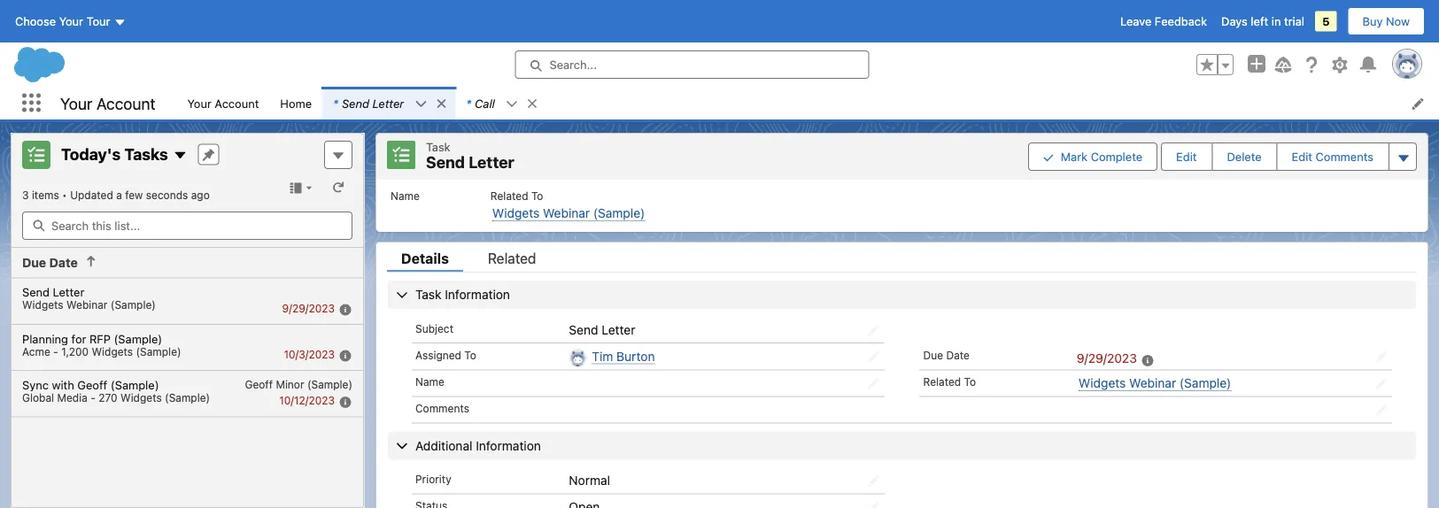 Task type: describe. For each thing, give the bounding box(es) containing it.
a
[[116, 189, 122, 201]]

0 horizontal spatial account
[[96, 94, 155, 113]]

ago
[[191, 189, 210, 201]]

today's
[[61, 144, 121, 163]]

priority
[[415, 473, 452, 486]]

* call
[[466, 97, 495, 110]]

assigned
[[415, 349, 461, 361]]

account inside list
[[215, 97, 259, 110]]

complete
[[1091, 150, 1143, 163]]

1 vertical spatial -
[[90, 392, 96, 404]]

1 vertical spatial 9/29/2023
[[1077, 352, 1137, 366]]

* for * call
[[466, 97, 471, 110]]

your inside your account link
[[187, 97, 212, 110]]

letter inside list
[[373, 97, 404, 110]]

10/3/2023
[[284, 349, 335, 361]]

sync
[[22, 378, 49, 392]]

10/12/2023
[[279, 395, 335, 408]]

feedback
[[1155, 15, 1208, 28]]

1 list item from the left
[[323, 87, 456, 120]]

additional information button
[[388, 432, 1417, 460]]

tasks
[[124, 144, 168, 163]]

leave feedback link
[[1121, 15, 1208, 28]]

related for related
[[488, 250, 536, 267]]

Search Today's Tasks list view. search field
[[22, 212, 353, 240]]

text default image for send letter
[[415, 98, 427, 110]]

related to
[[924, 376, 976, 388]]

task information button
[[388, 281, 1417, 309]]

mark
[[1061, 150, 1088, 163]]

0 vertical spatial -
[[53, 345, 58, 358]]

1 horizontal spatial widgets webinar (sample)
[[1079, 376, 1232, 391]]

choose
[[15, 15, 56, 28]]

information for additional information
[[476, 438, 541, 453]]

now
[[1386, 15, 1410, 28]]

today's tasks status
[[22, 189, 70, 201]]

media
[[57, 392, 88, 404]]

5
[[1323, 15, 1330, 28]]

seconds
[[146, 189, 188, 201]]

select an item from this list to open it. list box
[[12, 279, 363, 418]]

0 horizontal spatial your account
[[60, 94, 155, 113]]

delete button
[[1213, 143, 1276, 170]]

send inside list
[[342, 97, 369, 110]]

in
[[1272, 15, 1281, 28]]

call
[[475, 97, 495, 110]]

2 list item from the left
[[456, 87, 546, 120]]

2 geoff from the left
[[245, 378, 273, 391]]

send inside select an item from this list to open it. list box
[[22, 286, 50, 299]]

few
[[125, 189, 143, 201]]

buy now
[[1363, 15, 1410, 28]]

send letter inside select an item from this list to open it. list box
[[22, 286, 84, 299]]

buy now button
[[1348, 7, 1425, 35]]

details link
[[387, 250, 463, 272]]

1 horizontal spatial due
[[924, 349, 944, 361]]

edit button
[[1162, 143, 1211, 170]]

normal
[[569, 473, 610, 488]]

today's tasks|tasks|list view element
[[11, 133, 364, 509]]

due inside today's tasks|tasks|list view element
[[22, 256, 46, 270]]

global media - 270 widgets (sample)
[[22, 392, 210, 404]]

trial
[[1285, 15, 1305, 28]]

acme
[[22, 345, 50, 358]]

widgets webinar (sample) link inside list
[[492, 206, 645, 221]]

date inside today's tasks|tasks|list view element
[[49, 256, 78, 270]]

related link
[[474, 250, 551, 272]]

task send letter
[[426, 140, 515, 172]]

tim
[[592, 349, 613, 364]]

due date inside today's tasks|tasks|list view element
[[22, 256, 78, 270]]

task for information
[[415, 287, 442, 302]]

rfp
[[89, 332, 111, 345]]

group containing mark complete
[[1028, 141, 1417, 172]]

tim burton
[[592, 349, 655, 364]]

your inside choose your tour popup button
[[59, 15, 83, 28]]

tour
[[86, 15, 110, 28]]

with
[[52, 378, 74, 392]]

text default image inside today's tasks|tasks|list view element
[[85, 255, 97, 268]]

edit comments
[[1292, 150, 1374, 163]]

days left in trial
[[1222, 15, 1305, 28]]

text default image inside today's tasks|tasks|list view element
[[173, 148, 187, 162]]

search... button
[[515, 50, 870, 79]]

buy
[[1363, 15, 1383, 28]]

edit for edit
[[1177, 150, 1197, 163]]



Task type: vqa. For each thing, say whether or not it's contained in the screenshot.
Your in the List
yes



Task type: locate. For each thing, give the bounding box(es) containing it.
additional
[[415, 438, 473, 453]]

minor
[[276, 378, 304, 391]]

0 vertical spatial send letter
[[22, 286, 84, 299]]

your
[[59, 15, 83, 28], [60, 94, 92, 113], [187, 97, 212, 110]]

edit for edit comments
[[1292, 150, 1313, 163]]

information right additional
[[476, 438, 541, 453]]

1 horizontal spatial account
[[215, 97, 259, 110]]

1 vertical spatial due
[[924, 349, 944, 361]]

0 vertical spatial due date
[[22, 256, 78, 270]]

letter inside task send letter
[[469, 153, 515, 172]]

list item
[[323, 87, 456, 120], [456, 87, 546, 120]]

0 horizontal spatial geoff
[[77, 378, 107, 392]]

left
[[1251, 15, 1269, 28]]

edit comments button
[[1278, 143, 1388, 170]]

1 vertical spatial to
[[464, 349, 476, 361]]

widgets webinar (sample) link
[[492, 206, 645, 221], [1079, 376, 1232, 391]]

choose your tour
[[15, 15, 110, 28]]

text default image for call
[[526, 97, 538, 110]]

updated
[[70, 189, 113, 201]]

- left 1,200
[[53, 345, 58, 358]]

mark complete
[[1061, 150, 1143, 163]]

your account link
[[177, 87, 270, 120]]

1 horizontal spatial widgets webinar (sample) link
[[1079, 376, 1232, 391]]

burton
[[617, 349, 655, 364]]

information inside dropdown button
[[445, 287, 510, 302]]

to for assigned to
[[464, 349, 476, 361]]

2 horizontal spatial text default image
[[526, 97, 538, 110]]

delete
[[1227, 150, 1262, 163]]

0 vertical spatial related
[[491, 190, 528, 202]]

1 edit from the left
[[1177, 150, 1197, 163]]

account left 'home' link
[[215, 97, 259, 110]]

text default image right call at the left of the page
[[506, 98, 518, 110]]

0 vertical spatial comments
[[1316, 150, 1374, 163]]

0 horizontal spatial text default image
[[173, 148, 187, 162]]

*
[[333, 97, 338, 110], [466, 97, 471, 110]]

1 horizontal spatial geoff
[[245, 378, 273, 391]]

1 horizontal spatial to
[[531, 190, 543, 202]]

(sample) inside related to widgets webinar (sample)
[[593, 206, 645, 221]]

0 horizontal spatial send letter
[[22, 286, 84, 299]]

edit left 'delete' button
[[1177, 150, 1197, 163]]

geoff left the minor
[[245, 378, 273, 391]]

0 vertical spatial task
[[426, 140, 451, 153]]

1 horizontal spatial date
[[947, 349, 970, 361]]

edit
[[1177, 150, 1197, 163], [1292, 150, 1313, 163]]

information for task information
[[445, 287, 510, 302]]

details
[[401, 250, 449, 267]]

widgets webinar (sample)
[[22, 299, 156, 311], [1079, 376, 1232, 391]]

0 horizontal spatial -
[[53, 345, 58, 358]]

your account up today's tasks on the top left of page
[[60, 94, 155, 113]]

due date
[[22, 256, 78, 270], [924, 349, 970, 361]]

* send letter
[[333, 97, 404, 110]]

geoff right with
[[77, 378, 107, 392]]

related up 'task information'
[[488, 250, 536, 267]]

1 horizontal spatial -
[[90, 392, 96, 404]]

task inside dropdown button
[[415, 287, 442, 302]]

0 horizontal spatial date
[[49, 256, 78, 270]]

2 horizontal spatial webinar
[[1130, 376, 1177, 391]]

2 horizontal spatial to
[[964, 376, 976, 388]]

subject
[[415, 322, 454, 335]]

today's tasks
[[61, 144, 168, 163]]

task for send
[[426, 140, 451, 153]]

* right 'home' link
[[333, 97, 338, 110]]

1 horizontal spatial webinar
[[543, 206, 590, 221]]

0 horizontal spatial webinar
[[66, 299, 108, 311]]

text default image right call at the left of the page
[[526, 97, 538, 110]]

related up additional information dropdown button
[[924, 376, 961, 388]]

1 vertical spatial date
[[947, 349, 970, 361]]

name down assigned
[[415, 376, 445, 388]]

1 vertical spatial name
[[415, 376, 445, 388]]

sync with geoff (sample)
[[22, 378, 159, 392]]

0 vertical spatial widgets webinar (sample)
[[22, 299, 156, 311]]

edit right 'delete' button
[[1292, 150, 1313, 163]]

1 * from the left
[[333, 97, 338, 110]]

3 items • updated a few seconds ago
[[22, 189, 210, 201]]

tim burton link
[[592, 349, 655, 365]]

0 horizontal spatial comments
[[415, 402, 469, 415]]

2 vertical spatial related
[[924, 376, 961, 388]]

send letter
[[22, 286, 84, 299], [569, 322, 636, 337]]

information inside dropdown button
[[476, 438, 541, 453]]

0 horizontal spatial due
[[22, 256, 46, 270]]

* for * send letter
[[333, 97, 338, 110]]

home link
[[270, 87, 323, 120]]

webinar
[[543, 206, 590, 221], [66, 299, 108, 311], [1130, 376, 1177, 391]]

webinar inside related to widgets webinar (sample)
[[543, 206, 590, 221]]

0 horizontal spatial widgets webinar (sample) link
[[492, 206, 645, 221]]

edit inside "edit comments" button
[[1292, 150, 1313, 163]]

1 vertical spatial related
[[488, 250, 536, 267]]

1 vertical spatial widgets webinar (sample) link
[[1079, 376, 1232, 391]]

•
[[62, 189, 67, 201]]

0 vertical spatial date
[[49, 256, 78, 270]]

2 edit from the left
[[1292, 150, 1313, 163]]

global
[[22, 392, 54, 404]]

1 vertical spatial widgets webinar (sample)
[[1079, 376, 1232, 391]]

send inside task send letter
[[426, 153, 465, 172]]

2 vertical spatial to
[[964, 376, 976, 388]]

planning
[[22, 332, 68, 345]]

widgets inside related to widgets webinar (sample)
[[492, 206, 540, 221]]

1 vertical spatial comments
[[415, 402, 469, 415]]

0 horizontal spatial to
[[464, 349, 476, 361]]

account
[[96, 94, 155, 113], [215, 97, 259, 110]]

text default image for call
[[506, 98, 518, 110]]

1 horizontal spatial comments
[[1316, 150, 1374, 163]]

1 vertical spatial send letter
[[569, 322, 636, 337]]

1,200
[[61, 345, 89, 358]]

text default image
[[415, 98, 427, 110], [506, 98, 518, 110], [173, 148, 187, 162]]

1 horizontal spatial send letter
[[569, 322, 636, 337]]

date
[[49, 256, 78, 270], [947, 349, 970, 361]]

widgets webinar (sample) list
[[377, 179, 1428, 232]]

leave
[[1121, 15, 1152, 28]]

9/29/2023
[[282, 302, 335, 315], [1077, 352, 1137, 366]]

0 vertical spatial widgets webinar (sample) link
[[492, 206, 645, 221]]

leave feedback
[[1121, 15, 1208, 28]]

None search field
[[22, 212, 353, 240]]

0 vertical spatial webinar
[[543, 206, 590, 221]]

1 horizontal spatial your account
[[187, 97, 259, 110]]

* left call at the left of the page
[[466, 97, 471, 110]]

1 horizontal spatial edit
[[1292, 150, 1313, 163]]

your account
[[60, 94, 155, 113], [187, 97, 259, 110]]

due down 3
[[22, 256, 46, 270]]

date down '•'
[[49, 256, 78, 270]]

0 horizontal spatial due date
[[22, 256, 78, 270]]

1 horizontal spatial text default image
[[435, 97, 448, 110]]

text default image for send letter
[[435, 97, 448, 110]]

1 vertical spatial webinar
[[66, 299, 108, 311]]

1 horizontal spatial 9/29/2023
[[1077, 352, 1137, 366]]

your account left 'home' link
[[187, 97, 259, 110]]

choose your tour button
[[14, 7, 127, 35]]

home
[[280, 97, 312, 110]]

1 vertical spatial information
[[476, 438, 541, 453]]

0 vertical spatial name
[[391, 190, 420, 202]]

text default image right * send letter
[[415, 98, 427, 110]]

search...
[[550, 58, 597, 71]]

letter inside select an item from this list to open it. list box
[[53, 286, 84, 299]]

related for related to
[[924, 376, 961, 388]]

name up details
[[391, 190, 420, 202]]

comments
[[1316, 150, 1374, 163], [415, 402, 469, 415]]

related for related to widgets webinar (sample)
[[491, 190, 528, 202]]

information
[[445, 287, 510, 302], [476, 438, 541, 453]]

3
[[22, 189, 29, 201]]

text default image right tasks
[[173, 148, 187, 162]]

send letter up tim
[[569, 322, 636, 337]]

group
[[1197, 54, 1234, 75], [1028, 141, 1417, 172]]

0 vertical spatial 9/29/2023
[[282, 302, 335, 315]]

related down task send letter
[[491, 190, 528, 202]]

send letter up planning
[[22, 286, 84, 299]]

2 vertical spatial webinar
[[1130, 376, 1177, 391]]

0 vertical spatial due
[[22, 256, 46, 270]]

to for related to
[[964, 376, 976, 388]]

related inside related to widgets webinar (sample)
[[491, 190, 528, 202]]

assigned to
[[415, 349, 476, 361]]

name inside 'widgets webinar (sample)' list
[[391, 190, 420, 202]]

1 horizontal spatial text default image
[[415, 98, 427, 110]]

0 horizontal spatial widgets webinar (sample)
[[22, 299, 156, 311]]

due date up related to
[[924, 349, 970, 361]]

text default image down updated
[[85, 255, 97, 268]]

comments inside button
[[1316, 150, 1374, 163]]

list
[[177, 87, 1440, 120]]

date up related to
[[947, 349, 970, 361]]

related to widgets webinar (sample)
[[491, 190, 645, 221]]

1 vertical spatial task
[[415, 287, 442, 302]]

webinar inside select an item from this list to open it. list box
[[66, 299, 108, 311]]

task information
[[415, 287, 510, 302]]

2 * from the left
[[466, 97, 471, 110]]

due date down today's tasks 'status'
[[22, 256, 78, 270]]

to for related to widgets webinar (sample)
[[531, 190, 543, 202]]

days
[[1222, 15, 1248, 28]]

1 horizontal spatial due date
[[924, 349, 970, 361]]

account up today's tasks on the top left of page
[[96, 94, 155, 113]]

0 vertical spatial information
[[445, 287, 510, 302]]

text default image
[[435, 97, 448, 110], [526, 97, 538, 110], [85, 255, 97, 268]]

270
[[99, 392, 118, 404]]

(sample)
[[593, 206, 645, 221], [111, 299, 156, 311], [114, 332, 162, 345], [136, 345, 181, 358], [1180, 376, 1232, 391], [111, 378, 159, 392], [307, 378, 353, 391], [165, 392, 210, 404]]

due
[[22, 256, 46, 270], [924, 349, 944, 361]]

acme - 1,200 widgets (sample)
[[22, 345, 181, 358]]

geoff minor (sample)
[[245, 378, 353, 391]]

send
[[342, 97, 369, 110], [426, 153, 465, 172], [22, 286, 50, 299], [569, 322, 598, 337]]

widgets webinar (sample) inside select an item from this list to open it. list box
[[22, 299, 156, 311]]

widgets
[[492, 206, 540, 221], [22, 299, 63, 311], [92, 345, 133, 358], [1079, 376, 1126, 391], [121, 392, 162, 404]]

0 horizontal spatial text default image
[[85, 255, 97, 268]]

0 vertical spatial group
[[1197, 54, 1234, 75]]

edit inside edit button
[[1177, 150, 1197, 163]]

1 vertical spatial due date
[[924, 349, 970, 361]]

text default image left * call
[[435, 97, 448, 110]]

to inside related to widgets webinar (sample)
[[531, 190, 543, 202]]

- left 270
[[90, 392, 96, 404]]

planning for rfp (sample)
[[22, 332, 162, 345]]

1 vertical spatial group
[[1028, 141, 1417, 172]]

0 horizontal spatial *
[[333, 97, 338, 110]]

task inside task send letter
[[426, 140, 451, 153]]

0 horizontal spatial edit
[[1177, 150, 1197, 163]]

information down related link
[[445, 287, 510, 302]]

0 horizontal spatial 9/29/2023
[[282, 302, 335, 315]]

task
[[426, 140, 451, 153], [415, 287, 442, 302]]

2 horizontal spatial text default image
[[506, 98, 518, 110]]

due up related to
[[924, 349, 944, 361]]

mark complete button
[[1028, 142, 1158, 171]]

for
[[71, 332, 86, 345]]

letter
[[373, 97, 404, 110], [469, 153, 515, 172], [53, 286, 84, 299], [602, 322, 636, 337]]

items
[[32, 189, 59, 201]]

additional information
[[415, 438, 541, 453]]

1 geoff from the left
[[77, 378, 107, 392]]

1 horizontal spatial *
[[466, 97, 471, 110]]

list containing your account
[[177, 87, 1440, 120]]

0 vertical spatial to
[[531, 190, 543, 202]]

-
[[53, 345, 58, 358], [90, 392, 96, 404]]

your account inside list
[[187, 97, 259, 110]]

9/29/2023 inside select an item from this list to open it. list box
[[282, 302, 335, 315]]



